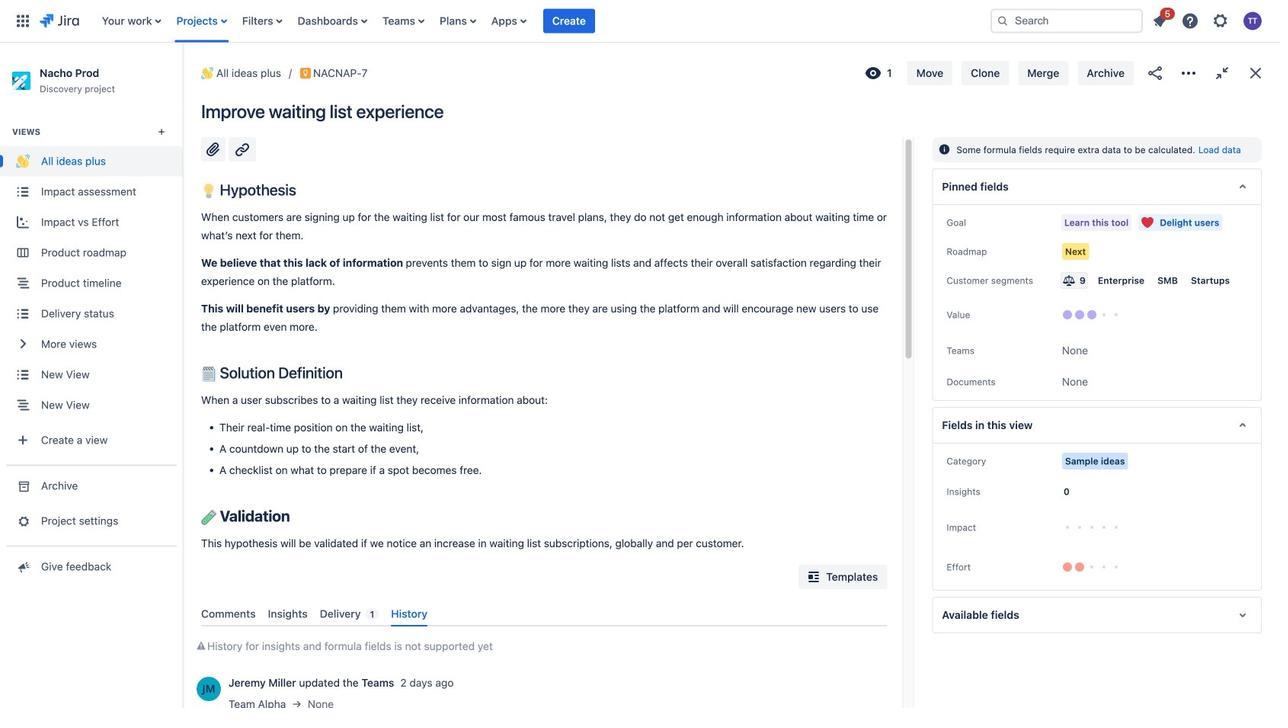 Task type: vqa. For each thing, say whether or not it's contained in the screenshot.
space
no



Task type: locate. For each thing, give the bounding box(es) containing it.
more information about jeremy miller image
[[197, 677, 221, 701]]

available fields element
[[933, 597, 1262, 634]]

search image
[[997, 15, 1009, 27]]

project settings image
[[15, 513, 31, 529]]

:wave: image
[[201, 67, 213, 79], [16, 154, 30, 168], [16, 154, 30, 168]]

:heart: image
[[1142, 217, 1154, 229]]

primary element
[[9, 0, 979, 42]]

pinned fields element
[[933, 169, 1262, 205]]

None search field
[[991, 9, 1144, 33]]

:test_tube: image
[[201, 510, 217, 525]]

settings image
[[1212, 12, 1230, 30]]

group
[[0, 107, 183, 465]]

add attachment image
[[204, 140, 223, 159]]

banner
[[0, 0, 1281, 43]]

jira image
[[40, 12, 79, 30], [40, 12, 79, 30]]

editor templates image
[[805, 568, 824, 586]]

:bulb: image
[[201, 184, 217, 199]]

1 horizontal spatial list
[[1147, 6, 1272, 35]]

jira product discovery navigation element
[[0, 43, 183, 708]]

appswitcher icon image
[[14, 12, 32, 30]]

tab list
[[195, 601, 894, 627]]

list
[[94, 0, 979, 42], [1147, 6, 1272, 35]]

feedback image
[[15, 559, 31, 574]]

0 horizontal spatial list
[[94, 0, 979, 42]]

close image
[[1247, 64, 1266, 82]]

fields in this view element
[[933, 407, 1262, 444]]

list item
[[543, 0, 595, 42], [1147, 6, 1176, 33]]

1 horizontal spatial list item
[[1147, 6, 1176, 33]]

Search field
[[991, 9, 1144, 33]]

:heart: image
[[1142, 217, 1154, 229]]

collapse image
[[1214, 64, 1232, 82]]

:notepad_spiral: image
[[201, 367, 217, 382]]



Task type: describe. For each thing, give the bounding box(es) containing it.
current project sidebar image
[[166, 61, 200, 91]]

0 horizontal spatial list item
[[543, 0, 595, 42]]

info image
[[939, 143, 951, 156]]

weighting value image
[[1063, 275, 1076, 287]]

more image
[[1180, 64, 1198, 82]]

help image
[[1182, 12, 1200, 30]]

your profile and settings image
[[1244, 12, 1262, 30]]

link issue image
[[233, 140, 252, 159]]

notifications image
[[1151, 12, 1169, 30]]

:wave: image
[[201, 67, 213, 79]]



